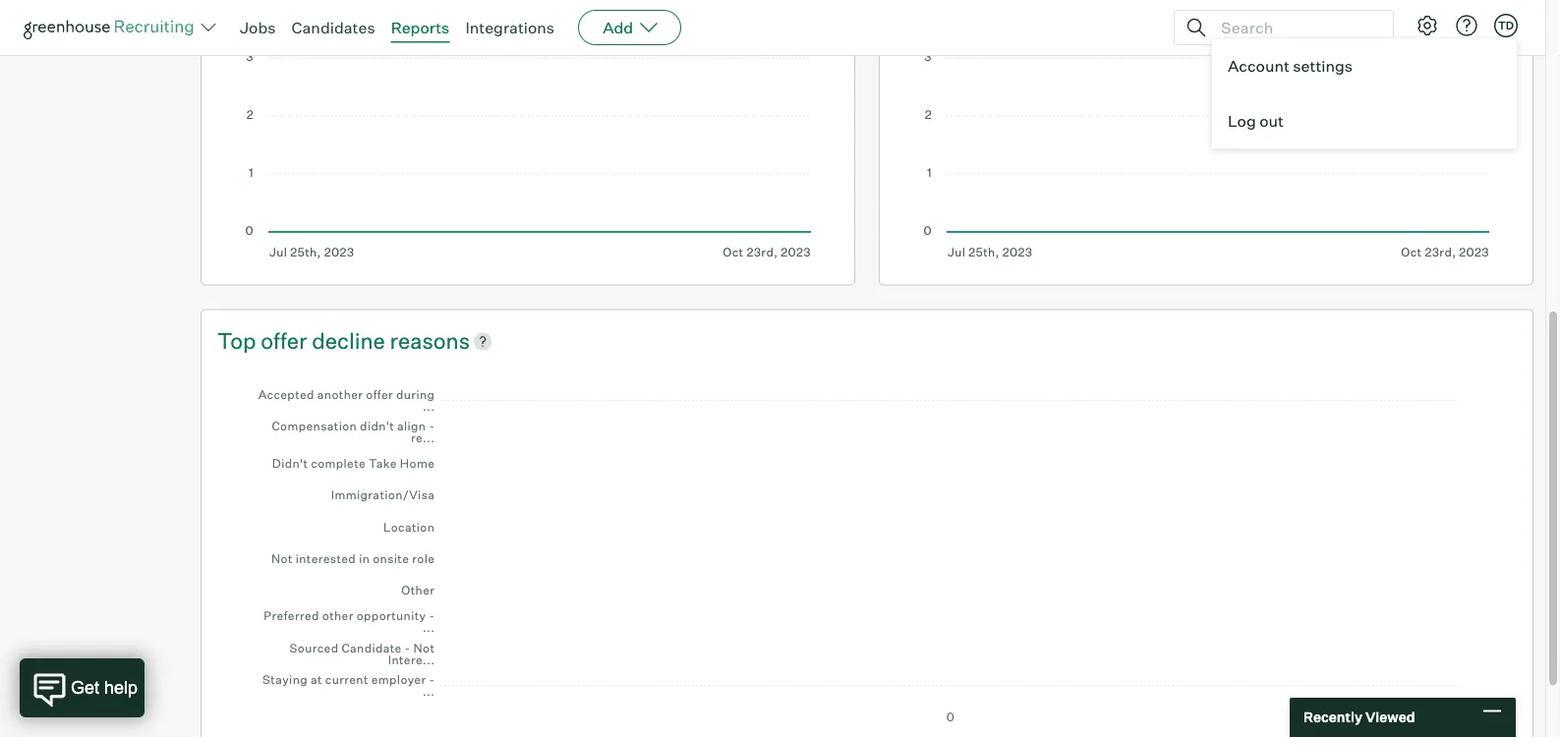 Task type: describe. For each thing, give the bounding box(es) containing it.
jobs link
[[240, 18, 276, 37]]

candidates
[[292, 18, 375, 37]]

add
[[603, 18, 633, 37]]

td
[[1499, 19, 1515, 32]]

top offer decline
[[217, 327, 390, 354]]

log out link
[[1213, 93, 1517, 148]]

reports link
[[391, 18, 450, 37]]

add button
[[578, 10, 682, 45]]

candidates link
[[292, 18, 375, 37]]

offer link
[[261, 326, 312, 356]]

td button
[[1495, 14, 1518, 37]]

reasons
[[390, 327, 470, 354]]

td menu
[[1212, 37, 1518, 149]]

jobs
[[240, 18, 276, 37]]

recently viewed
[[1304, 709, 1416, 726]]

decline link
[[312, 326, 390, 356]]

top link
[[217, 326, 261, 356]]

viewed
[[1366, 709, 1416, 726]]

account
[[1228, 56, 1290, 76]]

configure image
[[1416, 14, 1440, 37]]



Task type: locate. For each thing, give the bounding box(es) containing it.
top
[[217, 327, 256, 354]]

td button
[[1491, 10, 1522, 41]]

Search text field
[[1216, 13, 1376, 42]]

settings
[[1293, 56, 1353, 76]]

account settings
[[1228, 56, 1353, 76]]

reasons link
[[390, 326, 470, 356]]

reports
[[391, 18, 450, 37]]

integrations
[[466, 18, 555, 37]]

out
[[1260, 111, 1284, 131]]

log
[[1228, 111, 1257, 131]]

greenhouse recruiting image
[[24, 16, 201, 39]]

integrations link
[[466, 18, 555, 37]]

account settings link
[[1213, 38, 1517, 93]]

log out
[[1228, 111, 1284, 131]]

decline
[[312, 327, 385, 354]]

xychart image
[[245, 0, 811, 259], [923, 0, 1490, 259], [245, 375, 1490, 725]]

offer
[[261, 327, 307, 354]]

recently
[[1304, 709, 1363, 726]]



Task type: vqa. For each thing, say whether or not it's contained in the screenshot.
Hireflow Sourcing
no



